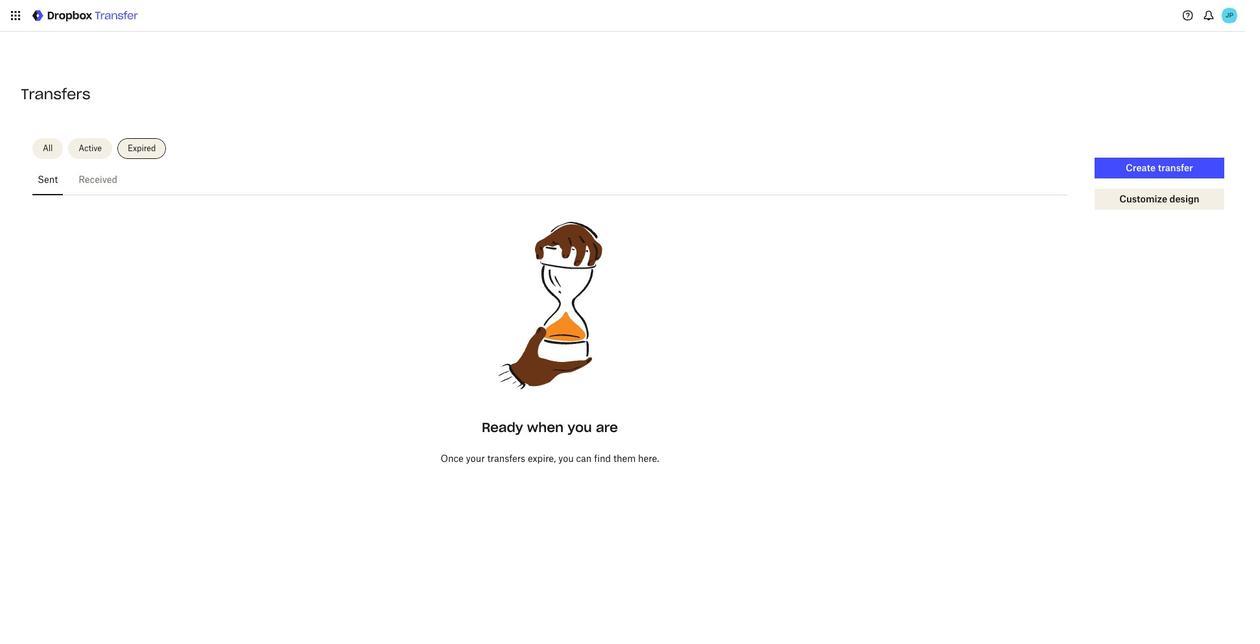 Task type: locate. For each thing, give the bounding box(es) containing it.
expired
[[128, 143, 156, 153]]

create transfer button
[[1095, 158, 1225, 178]]

ready when you are
[[482, 419, 618, 435]]

sent
[[38, 174, 58, 185]]

your
[[466, 453, 485, 464]]

you
[[568, 419, 592, 435], [559, 453, 574, 464]]

all button
[[32, 138, 63, 159]]

you left can
[[559, 453, 574, 464]]

you left are
[[568, 419, 592, 435]]

transfers
[[21, 85, 91, 103]]

customize design
[[1120, 193, 1200, 204]]

once
[[441, 453, 464, 464]]

customize design button
[[1095, 189, 1225, 210]]

ready
[[482, 419, 523, 435]]

when
[[527, 419, 564, 435]]

jp button
[[1220, 5, 1241, 26]]

sent tab
[[32, 164, 63, 195]]

tab list
[[32, 164, 1068, 195]]

are
[[596, 419, 618, 435]]

tab list containing sent
[[32, 164, 1068, 195]]

0 vertical spatial you
[[568, 419, 592, 435]]



Task type: vqa. For each thing, say whether or not it's contained in the screenshot.
JP
yes



Task type: describe. For each thing, give the bounding box(es) containing it.
received
[[79, 174, 118, 185]]

find
[[595, 453, 611, 464]]

received tab
[[73, 164, 123, 195]]

active button
[[68, 138, 112, 159]]

jp
[[1226, 11, 1234, 19]]

can
[[577, 453, 592, 464]]

design
[[1170, 193, 1200, 204]]

1 vertical spatial you
[[559, 453, 574, 464]]

here.
[[639, 453, 660, 464]]

create
[[1127, 162, 1157, 173]]

create transfer
[[1127, 162, 1194, 173]]

customize
[[1120, 193, 1168, 204]]

active
[[79, 143, 102, 153]]

once your transfers expire, you can find them here.
[[441, 453, 660, 464]]

expire,
[[528, 453, 556, 464]]

expired button
[[117, 138, 166, 159]]

all
[[43, 143, 53, 153]]

transfers
[[488, 453, 526, 464]]

transfer
[[1159, 162, 1194, 173]]

them
[[614, 453, 636, 464]]



